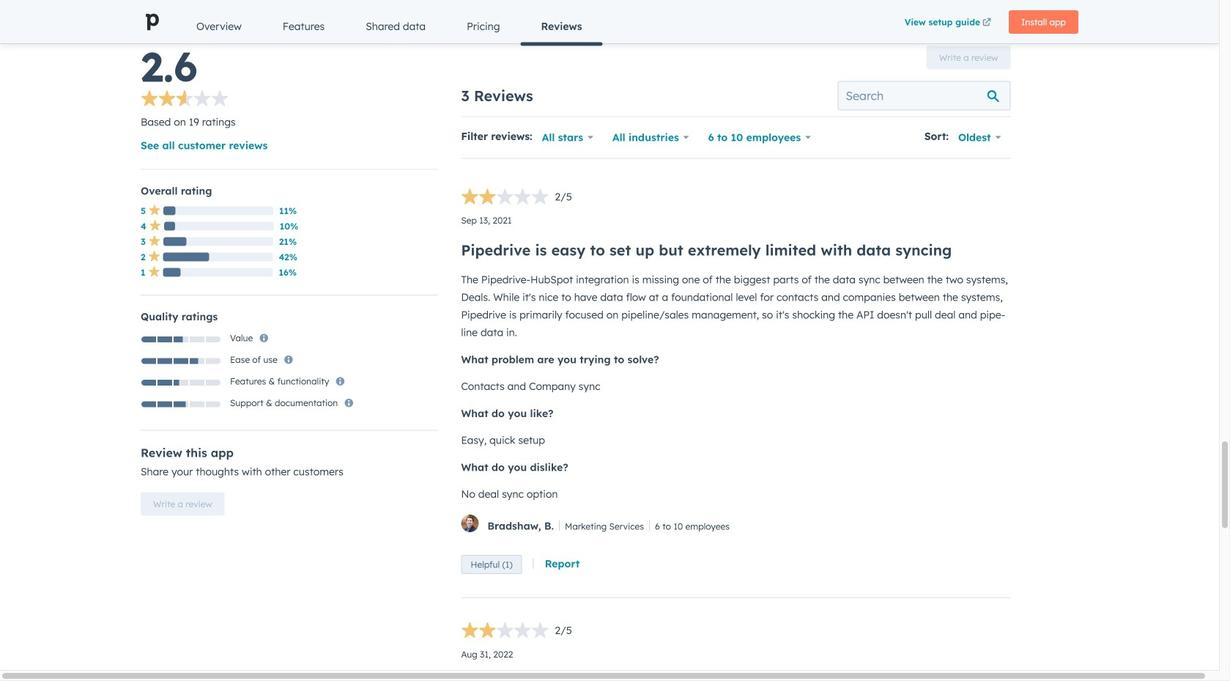 Task type: vqa. For each thing, say whether or not it's contained in the screenshot.
users in Account Setup element
no



Task type: locate. For each thing, give the bounding box(es) containing it.
overall rating meter
[[141, 90, 229, 110], [461, 188, 572, 208], [141, 336, 221, 343], [141, 357, 221, 365], [141, 379, 221, 386], [141, 401, 221, 408], [461, 622, 572, 642]]

10% of users left a 4 star review. progress bar
[[164, 222, 175, 230]]

navigation
[[176, 9, 899, 46]]

42% of users left a 2 star review. progress bar
[[163, 252, 209, 261]]

11% of users left a 5 star review. progress bar
[[164, 206, 176, 215]]

16% of users left a 1 star review. progress bar
[[163, 268, 181, 277]]



Task type: describe. For each thing, give the bounding box(es) containing it.
21% of users left a 3 star review. progress bar
[[163, 237, 186, 246]]

Search reviews search field
[[838, 81, 1011, 110]]



